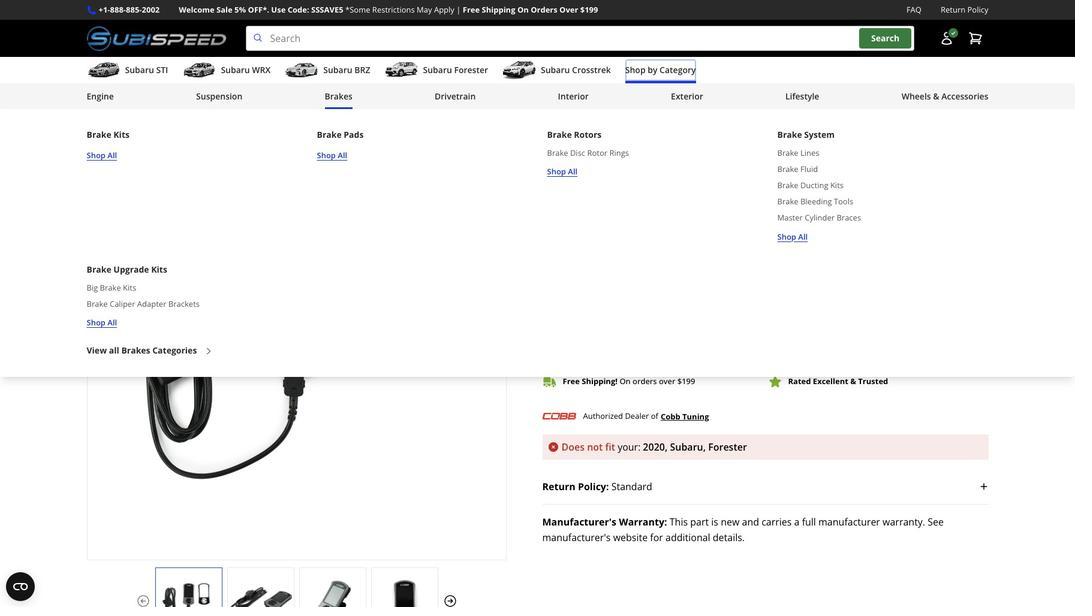 Task type: locate. For each thing, give the bounding box(es) containing it.
$199 right over
[[678, 376, 695, 387]]

2020, down subaru sti dropdown button on the left top of the page
[[108, 89, 133, 103]]

brake bleeding tools link
[[778, 196, 854, 208], [778, 196, 854, 208]]

cobb right of
[[661, 411, 680, 422]]

welcome sale 5% off*. use code: sssave5
[[179, 4, 343, 15]]

orders
[[633, 376, 657, 387]]

orders
[[531, 4, 558, 15]]

1 vertical spatial /
[[877, 143, 882, 159]]

crosstrek
[[572, 64, 611, 76]]

forester down disc
[[542, 163, 591, 179]]

free right |
[[463, 4, 480, 15]]

shop all link for shop all button under disc
[[547, 166, 578, 178]]

shop all link down brake pads
[[317, 149, 347, 162]]

|
[[457, 4, 461, 15]]

cobb down "brake rotors"
[[542, 143, 572, 159]]

2021
[[740, 143, 768, 159]]

shop all link down 'brake kits'
[[87, 149, 117, 162]]

welcome
[[179, 4, 214, 15]]

plug and play engine management link
[[264, 122, 398, 132], [264, 122, 389, 132]]

subaru up shop now
[[221, 64, 250, 76]]

shop down brake pads
[[317, 150, 336, 161]]

tuning down "rotors"
[[575, 143, 615, 159]]

subaru brz
[[323, 64, 370, 76]]

excellent
[[813, 376, 849, 387]]

shop all down master
[[778, 231, 808, 242]]

free left shipping! in the right bottom of the page
[[563, 376, 580, 387]]

1 vertical spatial cobb
[[661, 411, 680, 422]]

authorized dealer of cobb tuning
[[583, 411, 709, 422]]

engine up 'cobap3-sub-004'
[[119, 122, 143, 132]]

engine
[[87, 91, 114, 102], [119, 122, 143, 132], [314, 122, 339, 132]]

1 vertical spatial and
[[742, 516, 759, 529]]

1 vertical spatial return
[[542, 480, 576, 493]]

1 horizontal spatial free
[[563, 376, 580, 387]]

shop all link down disc
[[547, 166, 578, 178]]

wrx up now
[[252, 64, 271, 76]]

brackets
[[168, 299, 200, 309]]

0 horizontal spatial free
[[463, 4, 480, 15]]

kits
[[114, 129, 129, 140], [831, 180, 844, 191], [151, 264, 167, 275], [123, 282, 136, 293]]

engine down a subaru sti thumbnail image
[[87, 91, 114, 102]]

0 horizontal spatial engine
[[87, 91, 114, 102]]

part
[[690, 516, 709, 529]]

1 horizontal spatial /
[[877, 143, 882, 159]]

accessories
[[942, 91, 989, 102]]

apply
[[434, 4, 455, 15]]

sti inside dropdown button
[[156, 64, 168, 76]]

brake fluid link
[[778, 163, 818, 176], [778, 163, 818, 176]]

subaru, down 'cobb tuning' link
[[670, 441, 706, 454]]

& left trusted
[[851, 376, 856, 387]]

subaru for subaru forester
[[423, 64, 452, 76]]

cobap3-sub-004 cobb subaru accessport v3 15-21 subaru wrx & sti, 14-18 subaru forester, image
[[156, 580, 222, 608], [228, 580, 294, 608], [300, 580, 366, 608], [372, 580, 437, 608]]

all for shop all button under caliper
[[108, 317, 117, 328]]

sti up 2020, subaru, forester
[[156, 64, 168, 76]]

2018
[[916, 143, 943, 159]]

go to right image image
[[443, 594, 457, 608]]

4 cobap3-sub-004 cobb subaru accessport v3 15-21 subaru wrx & sti, 14-18 subaru forester, image from the left
[[372, 580, 437, 608]]

1 vertical spatial subaru,
[[670, 441, 706, 454]]

1 horizontal spatial return
[[941, 4, 966, 15]]

subaru
[[125, 64, 154, 76], [221, 64, 250, 76], [323, 64, 352, 76], [423, 64, 452, 76], [541, 64, 570, 76], [771, 143, 812, 159], [947, 143, 988, 159]]

brakes element
[[0, 109, 1075, 377]]

subaru, down subaru sti
[[135, 89, 171, 103]]

bleeding
[[801, 196, 832, 207]]

brakes right all
[[121, 345, 150, 356]]

tuning right of
[[683, 411, 709, 422]]

0 horizontal spatial return
[[542, 480, 576, 493]]

shop all down brake pads
[[317, 150, 347, 161]]

subaru for subaru crosstrek
[[541, 64, 570, 76]]

1 horizontal spatial subaru,
[[670, 441, 706, 454]]

plug and play engine management
[[264, 122, 389, 132]]

1 vertical spatial tuning
[[683, 411, 709, 422]]

shop all link down master
[[778, 231, 808, 243]]

a subaru brz thumbnail image image
[[285, 61, 319, 79]]

shop all link
[[87, 149, 117, 162], [317, 149, 347, 162], [547, 166, 578, 178], [778, 231, 808, 243], [87, 317, 117, 329]]

shop all down 'brake kits'
[[87, 150, 117, 161]]

vehicle
[[319, 90, 348, 101]]

5%
[[235, 4, 246, 15]]

shop all for shop all button under caliper
[[87, 317, 117, 328]]

authorized
[[583, 411, 623, 422]]

1 horizontal spatial tuning
[[683, 411, 709, 422]]

.
[[787, 239, 790, 252]]

brake disc rotor rings link
[[547, 147, 629, 160], [547, 147, 629, 160]]

all right the . on the top of the page
[[798, 231, 808, 242]]

carries
[[762, 516, 792, 529]]

0 vertical spatial tuning
[[575, 143, 615, 159]]

cobb tuning image
[[542, 408, 576, 425]]

shop all button down master
[[778, 231, 808, 243]]

forester down a subaru wrx thumbnail image
[[174, 89, 212, 103]]

0 horizontal spatial tuning
[[575, 143, 615, 159]]

a subaru forester thumbnail image image
[[385, 61, 418, 79]]

1 horizontal spatial wrx
[[815, 143, 842, 159]]

shop for shop all link for shop all button below 'brake kits'
[[87, 150, 106, 161]]

tuning inside authorized dealer of cobb tuning
[[683, 411, 709, 422]]

kits up tools
[[831, 180, 844, 191]]

policy
[[968, 4, 989, 15]]

0 horizontal spatial and
[[281, 122, 295, 132]]

2020,
[[108, 89, 133, 103], [643, 441, 668, 454]]

0 horizontal spatial brakes
[[121, 345, 150, 356]]

brake system
[[778, 129, 835, 140]]

return left policy
[[941, 4, 966, 15]]

shop left now
[[222, 90, 242, 101]]

free
[[463, 4, 480, 15], [563, 376, 580, 387]]

button image
[[939, 31, 954, 46]]

manufacturer's
[[542, 516, 617, 529]]

subaru wrx
[[221, 64, 271, 76]]

& inside dropdown button
[[933, 91, 940, 102]]

/
[[106, 121, 109, 134], [877, 143, 882, 159]]

sti left 2014-
[[857, 143, 874, 159]]

return for return policy
[[941, 4, 966, 15]]

shop all button
[[87, 149, 117, 162], [317, 149, 347, 162], [547, 166, 578, 178], [778, 231, 808, 243], [87, 317, 117, 329]]

/ right home image
[[106, 121, 109, 134]]

home image
[[87, 122, 96, 132]]

subaru for subaru wrx
[[221, 64, 250, 76]]

None number field
[[542, 268, 610, 297]]

cobb inside cobb tuning accessport v3  - 2015-2021 subaru wrx & sti / 2014-2018 subaru forester
[[542, 143, 572, 159]]

return
[[941, 4, 966, 15], [542, 480, 576, 493]]

shop all link down caliper
[[87, 317, 117, 329]]

pads
[[344, 129, 364, 140]]

0 vertical spatial brakes
[[325, 91, 353, 102]]

shop all for shop all button below 'brake kits'
[[87, 150, 117, 161]]

big
[[87, 282, 98, 293]]

of
[[651, 411, 658, 422]]

subaru up drivetrain
[[423, 64, 452, 76]]

0 vertical spatial return
[[941, 4, 966, 15]]

subaru up 2020, subaru, forester
[[125, 64, 154, 76]]

brake left disc
[[547, 147, 568, 158]]

sti
[[156, 64, 168, 76], [857, 143, 874, 159]]

a
[[794, 516, 800, 529]]

1 vertical spatial 2020,
[[643, 441, 668, 454]]

a subaru crosstrek thumbnail image image
[[503, 61, 536, 79]]

big brake kits brake caliper adapter brackets
[[87, 282, 200, 309]]

shop for shop all link related to shop all button underneath master
[[778, 231, 796, 242]]

tuning
[[575, 143, 615, 159], [683, 411, 709, 422]]

1 vertical spatial on
[[620, 376, 631, 387]]

1 horizontal spatial sti
[[857, 143, 874, 159]]

& right lines
[[845, 143, 854, 159]]

category
[[660, 64, 696, 76]]

wrx
[[252, 64, 271, 76], [815, 143, 842, 159]]

main element
[[0, 57, 1075, 377]]

this part is new and carries a full manufacturer warranty. see manufacturer's website for additional details.
[[542, 516, 944, 544]]

over
[[659, 376, 676, 387]]

shop all down disc
[[547, 166, 578, 177]]

engine right play on the left
[[314, 122, 339, 132]]

2020, right your:
[[643, 441, 668, 454]]

/ left 2014-
[[877, 143, 882, 159]]

shop up view
[[87, 317, 106, 328]]

and right new
[[742, 516, 759, 529]]

brakes down subaru brz dropdown button
[[325, 91, 353, 102]]

all
[[108, 150, 117, 161], [338, 150, 347, 161], [568, 166, 578, 177], [798, 231, 808, 242], [108, 317, 117, 328]]

all down caliper
[[108, 317, 117, 328]]

1 vertical spatial sti
[[857, 143, 874, 159]]

this
[[670, 516, 688, 529]]

update
[[287, 90, 317, 101]]

0 horizontal spatial 2020,
[[108, 89, 133, 103]]

all down disc
[[568, 166, 578, 177]]

0 horizontal spatial $199
[[580, 4, 598, 15]]

on left "orders"
[[517, 4, 529, 15]]

0 horizontal spatial sti
[[156, 64, 168, 76]]

open widget image
[[6, 573, 35, 602]]

forester inside cobb tuning accessport v3  - 2015-2021 subaru wrx & sti / 2014-2018 subaru forester
[[542, 163, 591, 179]]

subaru for subaru brz
[[323, 64, 352, 76]]

888-
[[110, 4, 126, 15]]

shop all down caliper
[[87, 317, 117, 328]]

and left play on the left
[[281, 122, 295, 132]]

1 horizontal spatial cobb
[[661, 411, 680, 422]]

1 horizontal spatial and
[[742, 516, 759, 529]]

& inside cobb tuning accessport v3  - 2015-2021 subaru wrx & sti / 2014-2018 subaru forester
[[845, 143, 854, 159]]

shop left by
[[625, 64, 646, 76]]

update vehicle
[[287, 90, 348, 101]]

v3
[[684, 143, 699, 159]]

and inside this part is new and carries a full manufacturer warranty. see manufacturer's website for additional details.
[[742, 516, 759, 529]]

wrx down system
[[815, 143, 842, 159]]

shop for shop all link corresponding to shop all button under brake pads
[[317, 150, 336, 161]]

brake ducting kits link
[[778, 179, 844, 192], [778, 179, 844, 192]]

0 horizontal spatial subaru,
[[135, 89, 171, 103]]

1 horizontal spatial $199
[[678, 376, 695, 387]]

a subaru sti thumbnail image image
[[87, 61, 120, 79]]

shop down brake disc rotor rings
[[547, 166, 566, 177]]

subaru for subaru sti
[[125, 64, 154, 76]]

0 vertical spatial &
[[933, 91, 940, 102]]

1 horizontal spatial brakes
[[325, 91, 353, 102]]

brake left 'ducting' on the top right
[[778, 180, 799, 191]]

0 vertical spatial cobb
[[542, 143, 572, 159]]

0 vertical spatial wrx
[[252, 64, 271, 76]]

search
[[871, 33, 900, 44]]

0 vertical spatial subaru,
[[135, 89, 171, 103]]

shop
[[625, 64, 646, 76], [222, 90, 242, 101], [87, 150, 106, 161], [317, 150, 336, 161], [547, 166, 566, 177], [778, 231, 796, 242], [87, 317, 106, 328]]

2 vertical spatial &
[[851, 376, 856, 387]]

code:
[[288, 4, 309, 15]]

all for shop all button underneath master
[[798, 231, 808, 242]]

brake caliper adapter brackets link
[[87, 298, 200, 311], [87, 298, 200, 311]]

shop down 'brake kits'
[[87, 150, 106, 161]]

shop all button down brake pads
[[317, 149, 347, 162]]

does
[[562, 441, 585, 454]]

subaru left brz
[[323, 64, 352, 76]]

shop down master
[[778, 231, 796, 242]]

shop all for shop all button underneath master
[[778, 231, 808, 242]]

+1-888-885-2002
[[99, 4, 160, 15]]

forester up drivetrain
[[454, 64, 488, 76]]

shop all button down caliper
[[87, 317, 117, 329]]

0 horizontal spatial wrx
[[252, 64, 271, 76]]

0 vertical spatial on
[[517, 4, 529, 15]]

1 vertical spatial brakes
[[121, 345, 150, 356]]

$199 right the 'over'
[[580, 4, 598, 15]]

all down brake pads
[[338, 150, 347, 161]]

shop all for shop all button under brake pads
[[317, 150, 347, 161]]

shop all button down disc
[[547, 166, 578, 178]]

subaru up the interior
[[541, 64, 570, 76]]

1 vertical spatial $199
[[678, 376, 695, 387]]

subaru right 2018
[[947, 143, 988, 159]]

& right wheels
[[933, 91, 940, 102]]

shop for shop all link corresponding to shop all button under caliper
[[87, 317, 106, 328]]

cylinder
[[805, 213, 835, 223]]

$181.25
[[752, 239, 787, 252]]

0 vertical spatial sti
[[156, 64, 168, 76]]

all down 'brake kits'
[[108, 150, 117, 161]]

on left orders at the bottom of page
[[620, 376, 631, 387]]

0 horizontal spatial /
[[106, 121, 109, 134]]

0 horizontal spatial cobb
[[542, 143, 572, 159]]

forester
[[454, 64, 488, 76], [174, 89, 212, 103], [542, 163, 591, 179], [708, 441, 747, 454]]

1 vertical spatial &
[[845, 143, 854, 159]]

kits up caliper
[[123, 282, 136, 293]]

1 vertical spatial wrx
[[815, 143, 842, 159]]

kits inside brake lines brake fluid brake ducting kits brake bleeding tools master cylinder braces
[[831, 180, 844, 191]]

cobap3-sub-004
[[104, 155, 173, 167]]

return left policy:
[[542, 480, 576, 493]]



Task type: describe. For each thing, give the bounding box(es) containing it.
warranty:
[[619, 516, 667, 529]]

brake pads
[[317, 129, 364, 140]]

brake up big
[[87, 264, 111, 275]]

shop now link
[[222, 89, 263, 103]]

off*.
[[248, 4, 269, 15]]

rated
[[788, 376, 811, 387]]

3 cobap3-sub-004 cobb subaru accessport v3 15-21 subaru wrx & sti, 14-18 subaru forester, image from the left
[[300, 580, 366, 608]]

brake up disc
[[547, 129, 572, 140]]

cobb tuning link
[[661, 410, 709, 423]]

0 vertical spatial $199
[[580, 4, 598, 15]]

forester down 'cobb tuning' link
[[708, 441, 747, 454]]

tools
[[834, 196, 854, 207]]

1 horizontal spatial on
[[620, 376, 631, 387]]

subaru forester button
[[385, 59, 488, 83]]

shop inside dropdown button
[[625, 64, 646, 76]]

disc
[[570, 147, 585, 158]]

shop for shop all button under disc's shop all link
[[547, 166, 566, 177]]

not
[[587, 441, 603, 454]]

1 cobap3-sub-004 cobb subaru accessport v3 15-21 subaru wrx & sti, 14-18 subaru forester, image from the left
[[156, 580, 222, 608]]

trusted
[[858, 376, 888, 387]]

return for return policy: standard
[[542, 480, 576, 493]]

braces
[[837, 213, 861, 223]]

brake rotors
[[547, 129, 602, 140]]

all for shop all button under brake pads
[[338, 150, 347, 161]]

return policy
[[941, 4, 989, 15]]

brake lines brake fluid brake ducting kits brake bleeding tools master cylinder braces
[[778, 147, 861, 223]]

play
[[297, 122, 312, 132]]

brake left "pads"
[[317, 129, 342, 140]]

engine button
[[87, 86, 114, 110]]

subaru sti button
[[87, 59, 168, 83]]

manufacturer's
[[542, 531, 611, 544]]

over
[[560, 4, 578, 15]]

manufacturer's warranty:
[[542, 516, 667, 529]]

*some restrictions may apply | free shipping on orders over $199
[[345, 4, 598, 15]]

2 horizontal spatial engine
[[314, 122, 339, 132]]

subaru wrx button
[[183, 59, 271, 83]]

system
[[804, 129, 835, 140]]

2002
[[142, 4, 160, 15]]

sub-
[[140, 155, 159, 167]]

sale
[[217, 4, 233, 15]]

brake upgrade kits
[[87, 264, 167, 275]]

0 vertical spatial 2020,
[[108, 89, 133, 103]]

faq link
[[907, 4, 922, 16]]

search input field
[[246, 26, 914, 51]]

search button
[[859, 28, 912, 49]]

subaru forester
[[423, 64, 488, 76]]

kits right upgrade
[[151, 264, 167, 275]]

forester inside dropdown button
[[454, 64, 488, 76]]

sssave5
[[311, 4, 343, 15]]

brake up cobap3-
[[87, 129, 111, 140]]

subaru crosstrek button
[[503, 59, 611, 83]]

cobb tuning accessport v3  - 2015-2021 subaru wrx & sti / 2014-2018 subaru forester
[[542, 143, 988, 179]]

engine inside main element
[[87, 91, 114, 102]]

shop for shop now link
[[222, 90, 242, 101]]

faq
[[907, 4, 922, 15]]

plug
[[264, 122, 279, 132]]

brake kits
[[87, 129, 129, 140]]

lifestyle button
[[786, 86, 819, 110]]

shop now
[[222, 90, 263, 101]]

a subaru wrx thumbnail image image
[[183, 61, 216, 79]]

accessport
[[618, 143, 681, 159]]

wheels & accessories button
[[902, 86, 989, 110]]

fit
[[605, 441, 615, 454]]

new
[[721, 516, 740, 529]]

shipping!
[[582, 376, 618, 387]]

shop pay image
[[792, 240, 842, 252]]

brake left the fluid
[[778, 164, 799, 175]]

kits inside big brake kits brake caliper adapter brackets
[[123, 282, 136, 293]]

1 vertical spatial free
[[563, 376, 580, 387]]

wrx inside dropdown button
[[252, 64, 271, 76]]

brake left lines
[[778, 147, 799, 158]]

0 vertical spatial free
[[463, 4, 480, 15]]

2014-
[[885, 143, 916, 159]]

2020, subaru, forester
[[108, 89, 212, 103]]

004
[[159, 155, 173, 167]]

rated excellent & trusted
[[788, 376, 888, 387]]

rings
[[610, 147, 629, 158]]

warranty.
[[883, 516, 925, 529]]

brake up lines
[[778, 129, 802, 140]]

sti inside cobb tuning accessport v3  - 2015-2021 subaru wrx & sti / 2014-2018 subaru forester
[[857, 143, 874, 159]]

brake down big
[[87, 299, 108, 309]]

subispeed logo image
[[87, 26, 226, 51]]

shop all button down 'brake kits'
[[87, 149, 117, 162]]

additional
[[666, 531, 710, 544]]

details.
[[713, 531, 745, 544]]

0 horizontal spatial on
[[517, 4, 529, 15]]

/ inside cobb tuning accessport v3  - 2015-2021 subaru wrx & sti / 2014-2018 subaru forester
[[877, 143, 882, 159]]

interior button
[[558, 86, 589, 110]]

kits up cobap3-
[[114, 129, 129, 140]]

shop all for shop all button under disc
[[547, 166, 578, 177]]

exterior
[[671, 91, 703, 102]]

master
[[778, 213, 803, 223]]

brake up master
[[778, 196, 799, 207]]

lifestyle
[[786, 91, 819, 102]]

return policy link
[[941, 4, 989, 16]]

+1-888-885-2002 link
[[99, 4, 160, 16]]

wrx inside cobb tuning accessport v3  - 2015-2021 subaru wrx & sti / 2014-2018 subaru forester
[[815, 143, 842, 159]]

cobb inside authorized dealer of cobb tuning
[[661, 411, 680, 422]]

shop all link for shop all button underneath master
[[778, 231, 808, 243]]

shop all link for shop all button below 'brake kits'
[[87, 149, 117, 162]]

manufacturer
[[819, 516, 880, 529]]

subaru brz button
[[285, 59, 370, 83]]

all for shop all button below 'brake kits'
[[108, 150, 117, 161]]

all for shop all button under disc
[[568, 166, 578, 177]]

website
[[613, 531, 648, 544]]

free shipping! on orders over $199
[[563, 376, 695, 387]]

management
[[341, 122, 389, 132]]

2 cobap3-sub-004 cobb subaru accessport v3 15-21 subaru wrx & sti, 14-18 subaru forester, image from the left
[[228, 580, 294, 608]]

rotors
[[574, 129, 602, 140]]

wheels
[[902, 91, 931, 102]]

by
[[648, 64, 658, 76]]

1 horizontal spatial engine
[[119, 122, 143, 132]]

policy:
[[578, 480, 609, 493]]

brake right big
[[100, 282, 121, 293]]

tuning inside cobb tuning accessport v3  - 2015-2021 subaru wrx & sti / 2014-2018 subaru forester
[[575, 143, 615, 159]]

shop all link for shop all button under brake pads
[[317, 149, 347, 162]]

upgrade
[[114, 264, 149, 275]]

categories
[[152, 345, 197, 356]]

standard
[[612, 480, 652, 493]]

return policy: standard
[[542, 480, 652, 493]]

suspension button
[[196, 86, 242, 110]]

0 vertical spatial /
[[106, 121, 109, 134]]

rotor
[[587, 147, 608, 158]]

0 vertical spatial and
[[281, 122, 295, 132]]

your:
[[618, 441, 641, 454]]

drivetrain button
[[435, 86, 476, 110]]

adapter
[[137, 299, 166, 309]]

1 horizontal spatial 2020,
[[643, 441, 668, 454]]

shop all link for shop all button under caliper
[[87, 317, 117, 329]]

cobap3-
[[104, 155, 140, 167]]

caliper
[[110, 299, 135, 309]]

full
[[802, 516, 816, 529]]

subaru down brake system
[[771, 143, 812, 159]]

shop by category
[[625, 64, 696, 76]]



Task type: vqa. For each thing, say whether or not it's contained in the screenshot.
Logo - Opens In A New Window
no



